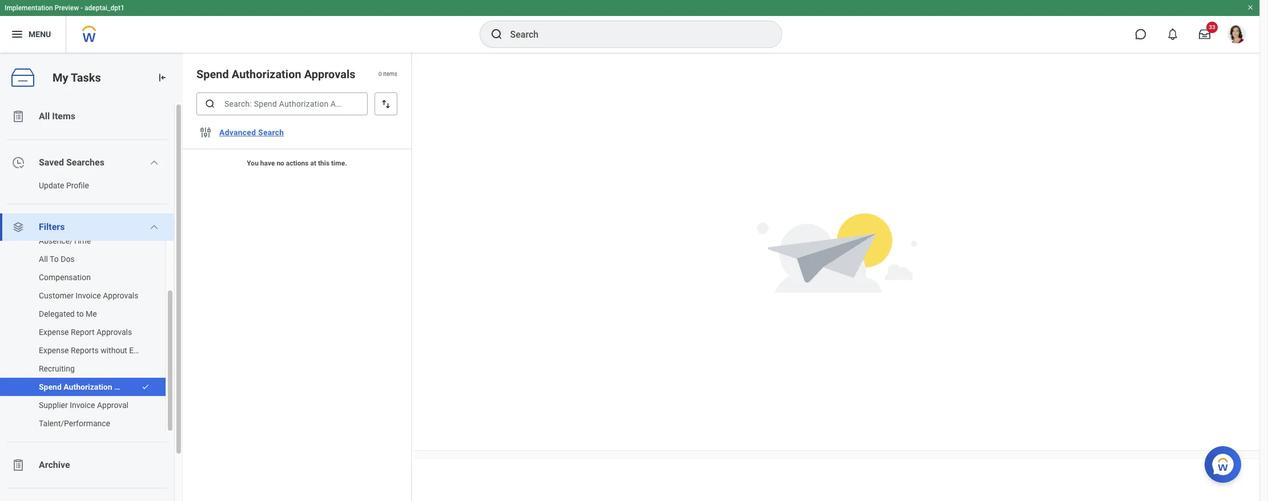 Task type: locate. For each thing, give the bounding box(es) containing it.
to
[[77, 310, 84, 319]]

0 vertical spatial authorization
[[232, 67, 301, 81]]

expense down delegated
[[39, 328, 69, 337]]

33 button
[[1193, 22, 1219, 47]]

1 vertical spatial all
[[39, 255, 48, 264]]

1 horizontal spatial authorization
[[232, 67, 301, 81]]

expense reports without exceptions
[[39, 346, 168, 355]]

-
[[81, 4, 83, 12]]

items
[[52, 111, 75, 122]]

delegated
[[39, 310, 75, 319]]

1 vertical spatial expense
[[39, 346, 69, 355]]

approvals for customer invoice approvals button
[[103, 291, 139, 301]]

0 vertical spatial all
[[39, 111, 50, 122]]

authorization inside button
[[64, 383, 112, 392]]

1 vertical spatial search image
[[205, 98, 216, 110]]

spend inside spend authorization approvals button
[[39, 383, 62, 392]]

spend authorization approvals
[[197, 67, 356, 81], [39, 383, 150, 392]]

absence/time
[[39, 237, 91, 246]]

0 vertical spatial expense
[[39, 328, 69, 337]]

me
[[86, 310, 97, 319]]

clipboard image
[[11, 110, 25, 123]]

1 expense from the top
[[39, 328, 69, 337]]

spend authorization approvals up supplier invoice approval
[[39, 383, 150, 392]]

profile logan mcneil image
[[1228, 25, 1247, 46]]

spend right transformation import image
[[197, 67, 229, 81]]

configure image
[[199, 126, 213, 139]]

supplier invoice approval
[[39, 401, 129, 410]]

perspective image
[[11, 221, 25, 234]]

filters
[[39, 222, 65, 233]]

1 vertical spatial spend
[[39, 383, 62, 392]]

spend
[[197, 67, 229, 81], [39, 383, 62, 392]]

dos
[[61, 255, 75, 264]]

1 horizontal spatial spend
[[197, 67, 229, 81]]

transformation import image
[[157, 72, 168, 83]]

report
[[71, 328, 95, 337]]

1 horizontal spatial spend authorization approvals
[[197, 67, 356, 81]]

all inside 'button'
[[39, 111, 50, 122]]

reports
[[71, 346, 99, 355]]

list
[[0, 103, 183, 502], [0, 232, 174, 433]]

expense for expense reports without exceptions
[[39, 346, 69, 355]]

my tasks element
[[0, 53, 183, 502]]

tasks
[[71, 71, 101, 84]]

recruiting
[[39, 365, 75, 374]]

0 vertical spatial invoice
[[76, 291, 101, 301]]

update profile
[[39, 181, 89, 190]]

exceptions
[[129, 346, 168, 355]]

1 vertical spatial invoice
[[70, 401, 95, 410]]

archive
[[39, 460, 70, 471]]

0 vertical spatial chevron down image
[[150, 158, 159, 167]]

spend authorization approvals button
[[0, 378, 150, 397]]

expense up recruiting
[[39, 346, 69, 355]]

1 horizontal spatial search image
[[490, 27, 504, 41]]

0 vertical spatial search image
[[490, 27, 504, 41]]

invoice for approvals
[[76, 291, 101, 301]]

all
[[39, 111, 50, 122], [39, 255, 48, 264]]

all for all to dos
[[39, 255, 48, 264]]

all left items
[[39, 111, 50, 122]]

Search: Spend Authorization Approvals text field
[[197, 93, 368, 115]]

authorization
[[232, 67, 301, 81], [64, 383, 112, 392]]

1 vertical spatial chevron down image
[[150, 223, 159, 232]]

33
[[1210, 24, 1216, 30]]

2 all from the top
[[39, 255, 48, 264]]

menu button
[[0, 16, 66, 53]]

chevron down image inside filters "dropdown button"
[[150, 223, 159, 232]]

invoice
[[76, 291, 101, 301], [70, 401, 95, 410]]

to
[[50, 255, 59, 264]]

2 list from the top
[[0, 232, 174, 433]]

0 vertical spatial spend authorization approvals
[[197, 67, 356, 81]]

saved
[[39, 157, 64, 168]]

expense for expense report approvals
[[39, 328, 69, 337]]

1 list from the top
[[0, 103, 183, 502]]

0 vertical spatial spend
[[197, 67, 229, 81]]

customer invoice approvals
[[39, 291, 139, 301]]

this
[[318, 159, 330, 167]]

check image
[[142, 383, 150, 391]]

approvals for 'expense report approvals' 'button'
[[97, 328, 132, 337]]

search image
[[490, 27, 504, 41], [205, 98, 216, 110]]

all left "to"
[[39, 255, 48, 264]]

approval
[[97, 401, 129, 410]]

invoice up me
[[76, 291, 101, 301]]

all inside button
[[39, 255, 48, 264]]

expense
[[39, 328, 69, 337], [39, 346, 69, 355]]

search image inside menu banner
[[490, 27, 504, 41]]

1 vertical spatial spend authorization approvals
[[39, 383, 150, 392]]

my
[[53, 71, 68, 84]]

advanced search button
[[215, 121, 289, 144]]

invoice up talent/performance button
[[70, 401, 95, 410]]

approvals inside 'button'
[[97, 328, 132, 337]]

saved searches
[[39, 157, 104, 168]]

adeptai_dpt1
[[85, 4, 124, 12]]

2 expense from the top
[[39, 346, 69, 355]]

expense reports without exceptions button
[[0, 342, 168, 360]]

0 horizontal spatial spend authorization approvals
[[39, 383, 150, 392]]

chevron down image
[[150, 158, 159, 167], [150, 223, 159, 232]]

0 horizontal spatial authorization
[[64, 383, 112, 392]]

2 chevron down image from the top
[[150, 223, 159, 232]]

spend authorization approvals inside item list element
[[197, 67, 356, 81]]

1 chevron down image from the top
[[150, 158, 159, 167]]

1 vertical spatial authorization
[[64, 383, 112, 392]]

customer
[[39, 291, 74, 301]]

0 items
[[379, 71, 398, 77]]

advanced
[[219, 128, 256, 137]]

recruiting button
[[0, 360, 154, 378]]

clipboard image
[[11, 459, 25, 473]]

menu banner
[[0, 0, 1260, 53]]

spend authorization approvals up search: spend authorization approvals text field
[[197, 67, 356, 81]]

filters button
[[0, 214, 174, 241]]

list containing absence/time
[[0, 232, 174, 433]]

delegated to me button
[[0, 305, 154, 323]]

spend up supplier
[[39, 383, 62, 392]]

authorization up search: spend authorization approvals text field
[[232, 67, 301, 81]]

time.
[[331, 159, 347, 167]]

1 all from the top
[[39, 111, 50, 122]]

chevron down image inside the saved searches dropdown button
[[150, 158, 159, 167]]

approvals
[[304, 67, 356, 81], [103, 291, 139, 301], [97, 328, 132, 337], [114, 383, 150, 392]]

authorization up supplier invoice approval
[[64, 383, 112, 392]]

saved searches button
[[0, 149, 174, 177]]

0 horizontal spatial spend
[[39, 383, 62, 392]]

compensation
[[39, 273, 91, 282]]



Task type: vqa. For each thing, say whether or not it's contained in the screenshot.
the bottommost search image
yes



Task type: describe. For each thing, give the bounding box(es) containing it.
you
[[247, 159, 259, 167]]

supplier
[[39, 401, 68, 410]]

item list element
[[183, 53, 413, 502]]

spend authorization approvals inside spend authorization approvals button
[[39, 383, 150, 392]]

items
[[383, 71, 398, 77]]

list containing all items
[[0, 103, 183, 502]]

chevron down image for filters
[[150, 223, 159, 232]]

sort image
[[381, 98, 392, 110]]

have
[[260, 159, 275, 167]]

expense report approvals button
[[0, 323, 154, 342]]

update profile button
[[0, 177, 163, 195]]

all items button
[[0, 103, 174, 130]]

supplier invoice approval button
[[0, 397, 154, 415]]

talent/performance button
[[0, 415, 154, 433]]

inbox large image
[[1200, 29, 1211, 40]]

advanced search
[[219, 128, 284, 137]]

talent/performance
[[39, 419, 110, 429]]

all for all items
[[39, 111, 50, 122]]

close environment banner image
[[1248, 4, 1255, 11]]

menu
[[29, 29, 51, 39]]

all to dos button
[[0, 250, 154, 269]]

approvals for spend authorization approvals button
[[114, 383, 150, 392]]

authorization inside item list element
[[232, 67, 301, 81]]

expense report approvals
[[39, 328, 132, 337]]

compensation button
[[0, 269, 154, 287]]

spend inside item list element
[[197, 67, 229, 81]]

absence/time button
[[0, 232, 154, 250]]

clock check image
[[11, 156, 25, 170]]

profile
[[66, 181, 89, 190]]

you have no actions at this time.
[[247, 159, 347, 167]]

at
[[311, 159, 317, 167]]

all to dos
[[39, 255, 75, 264]]

implementation
[[5, 4, 53, 12]]

archive button
[[0, 452, 174, 479]]

invoice for approval
[[70, 401, 95, 410]]

list inside my tasks element
[[0, 232, 174, 433]]

0
[[379, 71, 382, 77]]

all items
[[39, 111, 75, 122]]

actions
[[286, 159, 309, 167]]

approvals inside item list element
[[304, 67, 356, 81]]

search
[[258, 128, 284, 137]]

justify image
[[10, 27, 24, 41]]

without
[[101, 346, 127, 355]]

my tasks
[[53, 71, 101, 84]]

preview
[[55, 4, 79, 12]]

no
[[277, 159, 284, 167]]

customer invoice approvals button
[[0, 287, 154, 305]]

chevron down image for saved searches
[[150, 158, 159, 167]]

implementation preview -   adeptai_dpt1
[[5, 4, 124, 12]]

notifications large image
[[1168, 29, 1179, 40]]

Search Workday  search field
[[511, 22, 758, 47]]

0 horizontal spatial search image
[[205, 98, 216, 110]]

update
[[39, 181, 64, 190]]

delegated to me
[[39, 310, 97, 319]]

searches
[[66, 157, 104, 168]]



